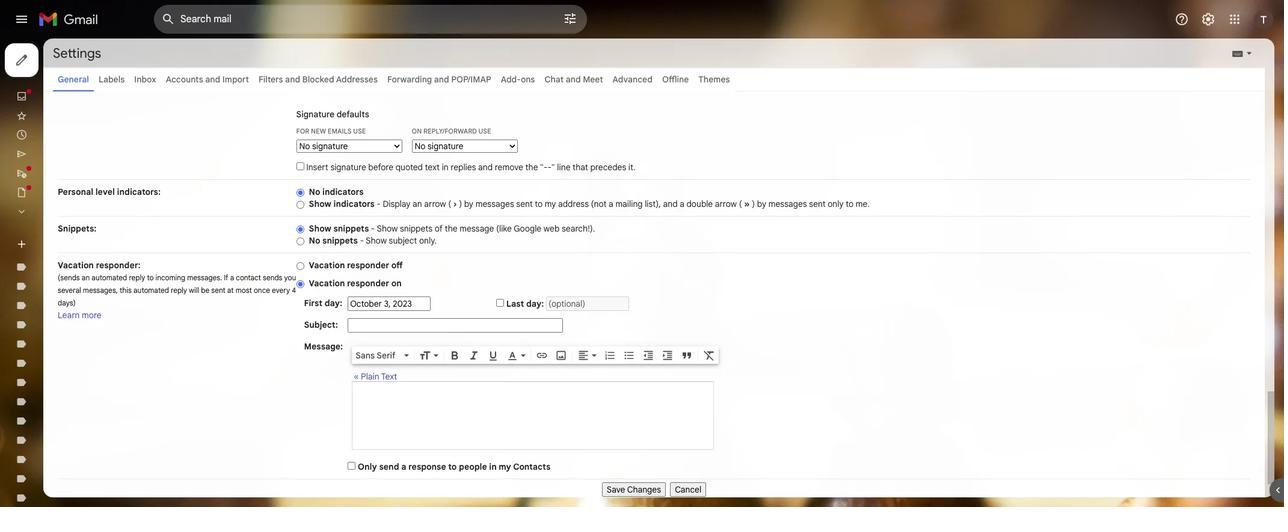 Task type: locate. For each thing, give the bounding box(es) containing it.
responder for on
[[347, 278, 389, 289]]

chat and meet link
[[545, 74, 603, 85]]

to left incoming
[[147, 273, 154, 282]]

add-ons link
[[501, 74, 535, 85]]

- for show snippets of the message (like google web search!).
[[371, 223, 375, 234]]

main menu image
[[14, 12, 29, 26]]

indicators down signature
[[323, 187, 364, 197]]

0 vertical spatial in
[[442, 162, 449, 173]]

0 horizontal spatial an
[[82, 273, 90, 282]]

in right people at the bottom of page
[[489, 462, 497, 472]]

most
[[236, 286, 252, 295]]

an right (sends
[[82, 273, 90, 282]]

indicators down no indicators
[[334, 199, 375, 209]]

1 by from the left
[[464, 199, 474, 209]]

inbox
[[134, 74, 156, 85]]

offline
[[662, 74, 689, 85]]

) right ›
[[459, 199, 462, 209]]

sans serif option
[[353, 350, 402, 362]]

Vacation responder text field
[[353, 388, 714, 444]]

and right filters
[[285, 74, 300, 85]]

messages right »
[[769, 199, 807, 209]]

1 vertical spatial an
[[82, 273, 90, 282]]

1 horizontal spatial an
[[413, 199, 422, 209]]

1 horizontal spatial messages
[[769, 199, 807, 209]]

Vacation responder off radio
[[296, 262, 304, 271]]

1 responder from the top
[[347, 260, 389, 271]]

labels
[[99, 74, 125, 85]]

- left line
[[548, 162, 552, 173]]

sent up google at the left
[[516, 199, 533, 209]]

snippets:
[[58, 223, 97, 234]]

indicators:
[[117, 187, 161, 197]]

reply left will
[[171, 286, 187, 295]]

learn
[[58, 310, 80, 321]]

web
[[544, 223, 560, 234]]

support image
[[1175, 12, 1190, 26]]

1 ) from the left
[[459, 199, 462, 209]]

0 horizontal spatial use
[[353, 127, 366, 135]]

›
[[454, 199, 457, 209]]

automated down incoming
[[134, 286, 169, 295]]

accounts and import link
[[166, 74, 249, 85]]

by
[[464, 199, 474, 209], [757, 199, 767, 209]]

1 horizontal spatial by
[[757, 199, 767, 209]]

0 vertical spatial automated
[[92, 273, 127, 282]]

settings
[[53, 45, 101, 61]]

None checkbox
[[296, 162, 304, 170]]

0 horizontal spatial )
[[459, 199, 462, 209]]

day: right the first
[[325, 298, 342, 309]]

(like
[[496, 223, 512, 234]]

( left ›
[[448, 199, 451, 209]]

days)
[[58, 298, 76, 308]]

arrow left »
[[715, 199, 737, 209]]

arrow left ›
[[424, 199, 446, 209]]

sent left only
[[810, 199, 826, 209]]

sent inside the vacation responder: (sends an automated reply to incoming messages. if a contact sends you several messages, this automated reply will be sent at most once every 4 days) learn more
[[211, 286, 226, 295]]

(
[[448, 199, 451, 209], [739, 199, 742, 209]]

responder down vacation responder off
[[347, 278, 389, 289]]

( left »
[[739, 199, 742, 209]]

0 vertical spatial the
[[526, 162, 538, 173]]

0 horizontal spatial in
[[442, 162, 449, 173]]

show
[[309, 199, 332, 209], [309, 223, 332, 234], [377, 223, 398, 234], [366, 235, 387, 246]]

reply
[[129, 273, 145, 282], [171, 286, 187, 295]]

send
[[379, 462, 399, 472]]

if
[[224, 273, 228, 282]]

advanced search options image
[[558, 7, 583, 31]]

address
[[559, 199, 589, 209]]

save
[[607, 484, 626, 495]]

1 horizontal spatial (
[[739, 199, 742, 209]]

a right if
[[230, 273, 234, 282]]

and right chat
[[566, 74, 581, 85]]

reply up this
[[129, 273, 145, 282]]

1 vertical spatial automated
[[134, 286, 169, 295]]

) right »
[[752, 199, 755, 209]]

- left display on the top left of page
[[377, 199, 381, 209]]

vacation
[[58, 260, 94, 271], [309, 260, 345, 271], [309, 278, 345, 289]]

insert signature before quoted text in replies and remove the "--" line that precedes it.
[[304, 162, 636, 173]]

search!).
[[562, 223, 595, 234]]

use down defaults
[[353, 127, 366, 135]]

italic ‪(⌘i)‬ image
[[468, 350, 480, 362]]

0 horizontal spatial reply
[[129, 273, 145, 282]]

by right ›
[[464, 199, 474, 209]]

snippets up vacation responder off
[[323, 235, 358, 246]]

automated down responder:
[[92, 273, 127, 282]]

1 horizontal spatial my
[[545, 199, 556, 209]]

1 horizontal spatial sent
[[516, 199, 533, 209]]

no indicators
[[309, 187, 364, 197]]

messages up the (like
[[476, 199, 514, 209]]

and left pop/imap in the left top of the page
[[434, 74, 449, 85]]

cancel button
[[671, 483, 707, 497]]

snippets up only.
[[400, 223, 433, 234]]

a inside the vacation responder: (sends an automated reply to incoming messages. if a contact sends you several messages, this automated reply will be sent at most once every 4 days) learn more
[[230, 273, 234, 282]]

day: for last day:
[[527, 298, 544, 309]]

insert
[[306, 162, 328, 173]]

- up the no snippets - show subject only.
[[371, 223, 375, 234]]

and for chat
[[566, 74, 581, 85]]

and left import
[[205, 74, 220, 85]]

an right display on the top left of page
[[413, 199, 422, 209]]

1 no from the top
[[309, 187, 320, 197]]

vacation up (sends
[[58, 260, 94, 271]]

2 arrow from the left
[[715, 199, 737, 209]]

on
[[392, 278, 402, 289]]

no right "no snippets" radio in the top of the page
[[309, 235, 320, 246]]

messages,
[[83, 286, 118, 295]]

1 vertical spatial no
[[309, 235, 320, 246]]

and
[[205, 74, 220, 85], [285, 74, 300, 85], [434, 74, 449, 85], [566, 74, 581, 85], [478, 162, 493, 173], [663, 199, 678, 209]]

the
[[526, 162, 538, 173], [445, 223, 458, 234]]

remove
[[495, 162, 523, 173]]

advanced
[[613, 74, 653, 85]]

last
[[507, 298, 524, 309]]

and for forwarding
[[434, 74, 449, 85]]

1 horizontal spatial automated
[[134, 286, 169, 295]]

0 horizontal spatial (
[[448, 199, 451, 209]]

0 horizontal spatial day:
[[325, 298, 342, 309]]

1 horizontal spatial )
[[752, 199, 755, 209]]

sent left at
[[211, 286, 226, 295]]

(sends
[[58, 273, 80, 282]]

themes link
[[699, 74, 730, 85]]

0 horizontal spatial by
[[464, 199, 474, 209]]

day: right last at the bottom left of page
[[527, 298, 544, 309]]

it.
[[629, 162, 636, 173]]

snippets for show snippets of the message (like google web search!).
[[334, 223, 369, 234]]

None search field
[[154, 5, 587, 34]]

0 horizontal spatial sent
[[211, 286, 226, 295]]

of
[[435, 223, 443, 234]]

every
[[272, 286, 290, 295]]

my left address
[[545, 199, 556, 209]]

)
[[459, 199, 462, 209], [752, 199, 755, 209]]

my
[[545, 199, 556, 209], [499, 462, 511, 472]]

bulleted list ‪(⌘⇧8)‬ image
[[624, 350, 636, 362]]

and right list),
[[663, 199, 678, 209]]

new
[[311, 127, 326, 135]]

no right no indicators option
[[309, 187, 320, 197]]

Only send a response to people in my Contacts checkbox
[[348, 462, 356, 470]]

by right »
[[757, 199, 767, 209]]

serif
[[377, 350, 396, 361]]

no snippets - show subject only.
[[309, 235, 437, 246]]

navigation
[[0, 39, 144, 507], [58, 480, 1251, 497]]

line
[[557, 162, 571, 173]]

vacation right vacation responder off option
[[309, 260, 345, 271]]

0 horizontal spatial arrow
[[424, 199, 446, 209]]

indent less ‪(⌘[)‬ image
[[643, 350, 655, 362]]

snippets
[[334, 223, 369, 234], [400, 223, 433, 234], [323, 235, 358, 246]]

0 vertical spatial my
[[545, 199, 556, 209]]

0 horizontal spatial automated
[[92, 273, 127, 282]]

and right replies
[[478, 162, 493, 173]]

in right text
[[442, 162, 449, 173]]

to left me.
[[846, 199, 854, 209]]

vacation up first day:
[[309, 278, 345, 289]]

0 horizontal spatial messages
[[476, 199, 514, 209]]

before
[[368, 162, 394, 173]]

0 horizontal spatial my
[[499, 462, 511, 472]]

use right reply/forward
[[479, 127, 491, 135]]

select input tool image
[[1246, 49, 1253, 58]]

2 no from the top
[[309, 235, 320, 246]]

to
[[535, 199, 543, 209], [846, 199, 854, 209], [147, 273, 154, 282], [448, 462, 457, 472]]

0 vertical spatial indicators
[[323, 187, 364, 197]]

0 vertical spatial no
[[309, 187, 320, 197]]

the left "-
[[526, 162, 538, 173]]

and for filters
[[285, 74, 300, 85]]

arrow
[[424, 199, 446, 209], [715, 199, 737, 209]]

- for display an arrow (
[[377, 199, 381, 209]]

2 by from the left
[[757, 199, 767, 209]]

vacation responder on
[[309, 278, 402, 289]]

responder
[[347, 260, 389, 271], [347, 278, 389, 289]]

settings image
[[1202, 12, 1216, 26]]

1 vertical spatial responder
[[347, 278, 389, 289]]

1 vertical spatial the
[[445, 223, 458, 234]]

save changes
[[607, 484, 661, 495]]

mailing
[[616, 199, 643, 209]]

day:
[[325, 298, 342, 309], [527, 298, 544, 309]]

1 horizontal spatial day:
[[527, 298, 544, 309]]

my left contacts
[[499, 462, 511, 472]]

1 use from the left
[[353, 127, 366, 135]]

1 horizontal spatial arrow
[[715, 199, 737, 209]]

0 vertical spatial responder
[[347, 260, 389, 271]]

chat and meet
[[545, 74, 603, 85]]

1 vertical spatial reply
[[171, 286, 187, 295]]

add-
[[501, 74, 521, 85]]

bold ‪(⌘b)‬ image
[[449, 350, 461, 362]]

- up vacation responder off
[[360, 235, 364, 246]]

1 horizontal spatial in
[[489, 462, 497, 472]]

a right send
[[401, 462, 406, 472]]

responder up vacation responder on
[[347, 260, 389, 271]]

snippets up the no snippets - show subject only.
[[334, 223, 369, 234]]

vacation inside the vacation responder: (sends an automated reply to incoming messages. if a contact sends you several messages, this automated reply will be sent at most once every 4 days) learn more
[[58, 260, 94, 271]]

1 horizontal spatial the
[[526, 162, 538, 173]]

1 horizontal spatial use
[[479, 127, 491, 135]]

2 responder from the top
[[347, 278, 389, 289]]

the right of
[[445, 223, 458, 234]]

ons
[[521, 74, 535, 85]]

show right show snippets option
[[309, 223, 332, 234]]

1 vertical spatial indicators
[[334, 199, 375, 209]]

to inside the vacation responder: (sends an automated reply to incoming messages. if a contact sends you several messages, this automated reply will be sent at most once every 4 days) learn more
[[147, 273, 154, 282]]

1 arrow from the left
[[424, 199, 446, 209]]

an
[[413, 199, 422, 209], [82, 273, 90, 282]]

you
[[284, 273, 296, 282]]

import
[[223, 74, 249, 85]]

on reply/forward use
[[412, 127, 491, 135]]



Task type: vqa. For each thing, say whether or not it's contained in the screenshot.
Responder associated with on
yes



Task type: describe. For each thing, give the bounding box(es) containing it.
vacation for vacation responder off
[[309, 260, 345, 271]]

addresses
[[336, 74, 378, 85]]

indent more ‪(⌘])‬ image
[[662, 350, 674, 362]]

navigation containing save changes
[[58, 480, 1251, 497]]

show indicators - display an arrow ( › ) by messages sent to my address (not a mailing list), and a double arrow ( » ) by messages sent only to me.
[[309, 199, 870, 209]]

1 ( from the left
[[448, 199, 451, 209]]

double
[[687, 199, 713, 209]]

advanced link
[[613, 74, 653, 85]]

learn more link
[[58, 310, 102, 321]]

sans serif
[[356, 350, 396, 361]]

Show snippets radio
[[296, 225, 304, 234]]

indicators for no
[[323, 187, 364, 197]]

remove formatting ‪(⌘\)‬ image
[[704, 350, 716, 362]]

2 ) from the left
[[752, 199, 755, 209]]

a left double
[[680, 199, 685, 209]]

personal
[[58, 187, 93, 197]]

- for show subject only.
[[360, 235, 364, 246]]

forwarding and pop/imap link
[[388, 74, 492, 85]]

message
[[460, 223, 494, 234]]

be
[[201, 286, 210, 295]]

personal level indicators:
[[58, 187, 161, 197]]

at
[[227, 286, 234, 295]]

incoming
[[156, 273, 185, 282]]

general
[[58, 74, 89, 85]]

signature
[[296, 109, 335, 120]]

this
[[120, 286, 132, 295]]

responder for off
[[347, 260, 389, 271]]

1 messages from the left
[[476, 199, 514, 209]]

cancel
[[675, 484, 702, 495]]

a right (not
[[609, 199, 614, 209]]

to left people at the bottom of page
[[448, 462, 457, 472]]

an inside the vacation responder: (sends an automated reply to incoming messages. if a contact sends you several messages, this automated reply will be sent at most once every 4 days) learn more
[[82, 273, 90, 282]]

will
[[189, 286, 199, 295]]

quote ‪(⌘⇧9)‬ image
[[681, 350, 693, 362]]

0 horizontal spatial the
[[445, 223, 458, 234]]

show left subject
[[366, 235, 387, 246]]

Last day: checkbox
[[497, 299, 504, 307]]

subject
[[389, 235, 417, 246]]

labels link
[[99, 74, 125, 85]]

no for no snippets - show subject only.
[[309, 235, 320, 246]]

0 vertical spatial an
[[413, 199, 422, 209]]

insert image image
[[556, 350, 568, 362]]

general link
[[58, 74, 89, 85]]

me.
[[856, 199, 870, 209]]

»
[[745, 199, 750, 209]]

pop/imap
[[452, 74, 492, 85]]

for
[[296, 127, 309, 135]]

changes
[[627, 484, 661, 495]]

contacts
[[513, 462, 551, 472]]

first
[[304, 298, 323, 309]]

vacation responder off
[[309, 260, 403, 271]]

first day:
[[304, 298, 342, 309]]

filters and blocked addresses link
[[259, 74, 378, 85]]

snippets for show subject only.
[[323, 235, 358, 246]]

that
[[573, 162, 588, 173]]

link ‪(⌘k)‬ image
[[536, 350, 548, 362]]

sends
[[263, 273, 283, 282]]

0 vertical spatial reply
[[129, 273, 145, 282]]

search mail image
[[158, 8, 179, 30]]

google
[[514, 223, 542, 234]]

defaults
[[337, 109, 369, 120]]

First day: text field
[[348, 297, 431, 311]]

filters
[[259, 74, 283, 85]]

2 use from the left
[[479, 127, 491, 135]]

accounts and import
[[166, 74, 249, 85]]

signature defaults
[[296, 109, 369, 120]]

2 messages from the left
[[769, 199, 807, 209]]

« plain text
[[354, 371, 397, 382]]

message:
[[304, 341, 343, 352]]

underline ‪(⌘u)‬ image
[[488, 350, 500, 362]]

formatting options toolbar
[[352, 347, 719, 364]]

Search mail text field
[[181, 13, 530, 25]]

(not
[[591, 199, 607, 209]]

1 vertical spatial my
[[499, 462, 511, 472]]

inbox link
[[134, 74, 156, 85]]

No snippets radio
[[296, 237, 304, 246]]

signature
[[331, 162, 366, 173]]

emails
[[328, 127, 352, 135]]

replies
[[451, 162, 476, 173]]

once
[[254, 286, 270, 295]]

only
[[358, 462, 377, 472]]

and for accounts
[[205, 74, 220, 85]]

quoted
[[396, 162, 423, 173]]

vacation responder: (sends an automated reply to incoming messages. if a contact sends you several messages, this automated reply will be sent at most once every 4 days) learn more
[[58, 260, 296, 321]]

"
[[552, 162, 555, 173]]

accounts
[[166, 74, 203, 85]]

only
[[828, 199, 844, 209]]

more
[[82, 310, 102, 321]]

filters and blocked addresses
[[259, 74, 378, 85]]

gmail image
[[39, 7, 104, 31]]

to up google at the left
[[535, 199, 543, 209]]

day: for first day:
[[325, 298, 342, 309]]

vacation for vacation responder: (sends an automated reply to incoming messages. if a contact sends you several messages, this automated reply will be sent at most once every 4 days) learn more
[[58, 260, 94, 271]]

response
[[409, 462, 446, 472]]

level
[[96, 187, 115, 197]]

Show indicators radio
[[296, 200, 304, 209]]

vacation for vacation responder on
[[309, 278, 345, 289]]

show right show indicators option
[[309, 199, 332, 209]]

no for no indicators
[[309, 187, 320, 197]]

responder:
[[96, 260, 141, 271]]

only.
[[419, 235, 437, 246]]

Subject text field
[[348, 318, 563, 333]]

for new emails use
[[296, 127, 366, 135]]

contact
[[236, 273, 261, 282]]

list),
[[645, 199, 661, 209]]

1 horizontal spatial reply
[[171, 286, 187, 295]]

numbered list ‪(⌘⇧7)‬ image
[[604, 350, 616, 362]]

reply/forward
[[424, 127, 477, 135]]

forwarding
[[388, 74, 432, 85]]

offline link
[[662, 74, 689, 85]]

Last day: text field
[[546, 297, 629, 311]]

on
[[412, 127, 422, 135]]

show snippets - show snippets of the message (like google web search!).
[[309, 223, 595, 234]]

sans
[[356, 350, 375, 361]]

2 horizontal spatial sent
[[810, 199, 826, 209]]

add-ons
[[501, 74, 535, 85]]

1 vertical spatial in
[[489, 462, 497, 472]]

off
[[392, 260, 403, 271]]

display
[[383, 199, 411, 209]]

show up the no snippets - show subject only.
[[377, 223, 398, 234]]

several
[[58, 286, 81, 295]]

chat
[[545, 74, 564, 85]]

indicators for show
[[334, 199, 375, 209]]

2 ( from the left
[[739, 199, 742, 209]]

blocked
[[302, 74, 334, 85]]

No indicators radio
[[296, 188, 304, 197]]

Vacation responder on radio
[[296, 280, 304, 289]]



